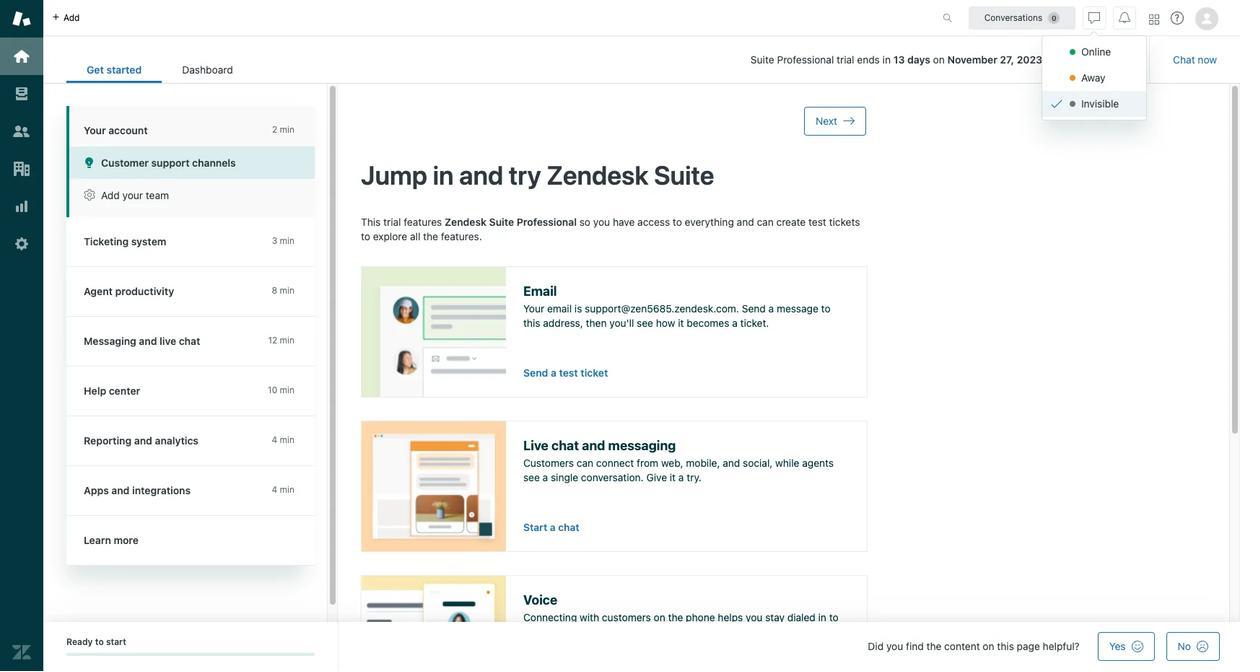 Task type: vqa. For each thing, say whether or not it's contained in the screenshot.


Task type: describe. For each thing, give the bounding box(es) containing it.
try
[[509, 160, 541, 191]]

min for ticketing system
[[280, 235, 295, 246]]

your inside button
[[122, 189, 143, 201]]

button displays agent's chat status as invisible. image
[[1089, 12, 1100, 23]]

dashboard
[[182, 64, 233, 76]]

see inside live chat and messaging customers can connect from web, mobile, and social, while agents see a single conversation. give it a try.
[[523, 471, 540, 484]]

example of email conversation inside of the ticketing system and the customer is asking the agent about reimbursement policy. image
[[362, 267, 506, 397]]

live
[[160, 335, 176, 347]]

mobile,
[[686, 457, 720, 469]]

system
[[131, 235, 166, 248]]

0 horizontal spatial phone
[[686, 612, 715, 624]]

a inside button
[[550, 522, 556, 534]]

dashboard tab
[[162, 56, 253, 83]]

0 vertical spatial trial
[[837, 53, 855, 66]]

10 min
[[268, 385, 295, 396]]

page
[[1017, 640, 1040, 653]]

min for messaging and live chat
[[280, 335, 295, 346]]

a left try.
[[679, 471, 684, 484]]

connect
[[596, 457, 634, 469]]

2 horizontal spatial the
[[927, 640, 942, 653]]

everything
[[685, 216, 734, 228]]

to left start
[[95, 637, 104, 648]]

no button
[[1167, 633, 1220, 661]]

learn more heading
[[66, 516, 329, 566]]

in right dialed
[[819, 612, 827, 624]]

to right go
[[597, 626, 607, 638]]

chat
[[1173, 53, 1195, 66]]

a left "ticket."
[[732, 317, 738, 329]]

1 vertical spatial test
[[559, 367, 578, 379]]

started
[[106, 64, 142, 76]]

and up connect
[[582, 439, 605, 454]]

get started
[[87, 64, 142, 76]]

so you have access to everything and can create test tickets to explore all the features.
[[361, 216, 860, 242]]

and inside voice connecting with customers on the phone helps you stay dialed in to their needs. go to settings in admin center and choose your phone number.
[[725, 626, 743, 638]]

ticket.
[[741, 317, 769, 329]]

customers
[[523, 457, 574, 469]]

0 vertical spatial suite
[[751, 53, 775, 66]]

becomes
[[687, 317, 730, 329]]

content-title region
[[361, 159, 866, 192]]

in inside the content-title region
[[433, 160, 454, 191]]

3
[[272, 235, 277, 246]]

days
[[908, 53, 931, 66]]

conversations
[[985, 12, 1043, 23]]

while
[[776, 457, 800, 469]]

admin image
[[12, 235, 31, 253]]

you for did
[[887, 640, 903, 653]]

help
[[84, 385, 106, 397]]

messaging and live chat
[[84, 335, 200, 347]]

choose
[[745, 626, 779, 638]]

how
[[656, 317, 675, 329]]

connecting
[[523, 612, 577, 624]]

ticketing
[[84, 235, 129, 248]]

this trial features zendesk suite professional
[[361, 216, 577, 228]]

can inside live chat and messaging customers can connect from web, mobile, and social, while agents see a single conversation. give it a try.
[[577, 457, 594, 469]]

from
[[637, 457, 659, 469]]

next
[[816, 115, 838, 127]]

start
[[523, 522, 548, 534]]

zendesk inside the content-title region
[[547, 160, 649, 191]]

the inside so you have access to everything and can create test tickets to explore all the features.
[[423, 230, 438, 242]]

you inside voice connecting with customers on the phone helps you stay dialed in to their needs. go to settings in admin center and choose your phone number.
[[746, 612, 763, 624]]

send a test ticket link
[[523, 367, 608, 379]]

tickets
[[829, 216, 860, 228]]

add your team
[[101, 189, 169, 201]]

productivity
[[115, 285, 174, 297]]

a left ticket at the left bottom of page
[[551, 367, 557, 379]]

and inside the content-title region
[[459, 160, 503, 191]]

1 horizontal spatial this
[[997, 640, 1014, 653]]

try.
[[687, 471, 702, 484]]

is
[[575, 303, 582, 315]]

email
[[547, 303, 572, 315]]

and inside heading
[[139, 335, 157, 347]]

messaging
[[84, 335, 136, 347]]

can inside so you have access to everything and can create test tickets to explore all the features.
[[757, 216, 774, 228]]

to inside email your email is support@zen5685.zendesk.com. send a message to this address, then you'll see how it becomes a ticket.
[[821, 303, 831, 315]]

did you find the content on this page helpful?
[[868, 640, 1080, 653]]

2 vertical spatial zendesk
[[445, 216, 487, 228]]

analytics
[[155, 435, 199, 447]]

get started image
[[12, 47, 31, 66]]

to right dialed
[[829, 612, 839, 624]]

ticketing system
[[84, 235, 166, 248]]

1 vertical spatial professional
[[517, 216, 577, 228]]

messaging and live chat heading
[[66, 317, 329, 367]]

agent productivity
[[84, 285, 174, 297]]

messaging
[[608, 439, 676, 454]]

jump in and try zendesk suite
[[361, 160, 714, 191]]

features
[[404, 216, 442, 228]]

address,
[[543, 317, 583, 329]]

reporting image
[[12, 197, 31, 216]]

min for agent productivity
[[280, 285, 295, 296]]

zendesk image
[[12, 643, 31, 662]]

1 vertical spatial send
[[523, 367, 548, 379]]

2 vertical spatial suite
[[489, 216, 514, 228]]

this inside email your email is support@zen5685.zendesk.com. send a message to this address, then you'll see how it becomes a ticket.
[[523, 317, 540, 329]]

the inside voice connecting with customers on the phone helps you stay dialed in to their needs. go to settings in admin center and choose your phone number.
[[668, 612, 683, 624]]

zendesk support image
[[12, 9, 31, 28]]

customers
[[602, 612, 651, 624]]

progress-bar progress bar
[[66, 654, 315, 657]]

ready
[[66, 637, 93, 648]]

team
[[146, 189, 169, 201]]

4 for apps and integrations
[[272, 485, 277, 495]]

2 min
[[272, 124, 295, 135]]

8
[[272, 285, 277, 296]]

live chat and messaging customers can connect from web, mobile, and social, while agents see a single conversation. give it a try.
[[523, 439, 834, 484]]

region containing email
[[361, 215, 868, 672]]

helps
[[718, 612, 743, 624]]

online
[[1082, 45, 1111, 58]]

and inside "heading"
[[134, 435, 152, 447]]

center inside voice connecting with customers on the phone helps you stay dialed in to their needs. go to settings in admin center and choose your phone number.
[[693, 626, 723, 638]]

channels
[[192, 157, 236, 169]]

see inside email your email is support@zen5685.zendesk.com. send a message to this address, then you'll see how it becomes a ticket.
[[637, 317, 653, 329]]

example of conversation inside of messaging and the customer is asking the agent about changing the size of the retail order. image
[[362, 422, 506, 552]]

chat inside heading
[[179, 335, 200, 347]]

features.
[[441, 230, 482, 242]]

invisible menu item
[[1043, 91, 1147, 117]]

email your email is support@zen5685.zendesk.com. send a message to this address, then you'll see how it becomes a ticket.
[[523, 284, 831, 329]]

have
[[613, 216, 635, 228]]

send inside email your email is support@zen5685.zendesk.com. send a message to this address, then you'll see how it becomes a ticket.
[[742, 303, 766, 315]]

voice
[[523, 593, 558, 608]]

chat now
[[1173, 53, 1217, 66]]

tab list containing get started
[[66, 56, 253, 83]]

give
[[647, 471, 667, 484]]

min for your account
[[280, 124, 295, 135]]

now
[[1198, 53, 1217, 66]]

2023
[[1017, 53, 1043, 66]]

menu containing online
[[1042, 35, 1148, 121]]

apps
[[84, 485, 109, 497]]

helpful?
[[1043, 640, 1080, 653]]

needs.
[[547, 626, 579, 638]]

web,
[[661, 457, 683, 469]]



Task type: locate. For each thing, give the bounding box(es) containing it.
2 vertical spatial on
[[983, 640, 995, 653]]

a right start
[[550, 522, 556, 534]]

12 min
[[268, 335, 295, 346]]

on inside voice connecting with customers on the phone helps you stay dialed in to their needs. go to settings in admin center and choose your phone number.
[[654, 612, 666, 624]]

can
[[757, 216, 774, 228], [577, 457, 594, 469]]

settings
[[610, 626, 647, 638]]

get
[[87, 64, 104, 76]]

on up admin
[[654, 612, 666, 624]]

buy
[[1066, 53, 1084, 66]]

0 horizontal spatial you
[[593, 216, 610, 228]]

test inside so you have access to everything and can create test tickets to explore all the features.
[[809, 216, 827, 228]]

zendesk up away
[[1086, 53, 1127, 66]]

jump
[[361, 160, 427, 191]]

1 vertical spatial see
[[523, 471, 540, 484]]

dialed
[[788, 612, 816, 624]]

explore
[[373, 230, 407, 242]]

and left social,
[[723, 457, 740, 469]]

4 min from the top
[[280, 335, 295, 346]]

send up "ticket."
[[742, 303, 766, 315]]

0 vertical spatial zendesk
[[1086, 53, 1127, 66]]

chat
[[179, 335, 200, 347], [552, 439, 579, 454], [558, 522, 580, 534]]

0 horizontal spatial your
[[122, 189, 143, 201]]

min inside ticketing system heading
[[280, 235, 295, 246]]

1 vertical spatial it
[[670, 471, 676, 484]]

learn more button
[[66, 516, 312, 565]]

0 horizontal spatial can
[[577, 457, 594, 469]]

center down helps
[[693, 626, 723, 638]]

customer
[[101, 157, 149, 169]]

November 27, 2023 text field
[[948, 53, 1043, 66]]

min inside the messaging and live chat heading
[[280, 335, 295, 346]]

4
[[272, 435, 277, 446], [272, 485, 277, 495]]

suite inside the content-title region
[[654, 160, 714, 191]]

professional left so
[[517, 216, 577, 228]]

6 min from the top
[[280, 435, 295, 446]]

3 min
[[272, 235, 295, 246]]

it inside live chat and messaging customers can connect from web, mobile, and social, while agents see a single conversation. give it a try.
[[670, 471, 676, 484]]

0 horizontal spatial zendesk
[[445, 216, 487, 228]]

you
[[593, 216, 610, 228], [746, 612, 763, 624], [887, 640, 903, 653]]

0 vertical spatial this
[[523, 317, 540, 329]]

support@zen5685.zendesk.com.
[[585, 303, 739, 315]]

apps and integrations heading
[[66, 466, 329, 516]]

0 horizontal spatial on
[[654, 612, 666, 624]]

0 vertical spatial send
[[742, 303, 766, 315]]

no
[[1178, 640, 1191, 653]]

1 horizontal spatial zendesk
[[547, 160, 649, 191]]

conversation.
[[581, 471, 644, 484]]

and right everything on the top of the page
[[737, 216, 754, 228]]

2 vertical spatial the
[[927, 640, 942, 653]]

agents
[[802, 457, 834, 469]]

2 horizontal spatial on
[[983, 640, 995, 653]]

1 horizontal spatial you
[[746, 612, 763, 624]]

0 vertical spatial 4 min
[[272, 435, 295, 446]]

0 horizontal spatial professional
[[517, 216, 577, 228]]

4 min inside apps and integrations heading
[[272, 485, 295, 495]]

0 horizontal spatial test
[[559, 367, 578, 379]]

1 horizontal spatial your
[[782, 626, 803, 638]]

and left analytics at the bottom of page
[[134, 435, 152, 447]]

chat inside live chat and messaging customers can connect from web, mobile, and social, while agents see a single conversation. give it a try.
[[552, 439, 579, 454]]

1 vertical spatial trial
[[383, 216, 401, 228]]

your down dialed
[[782, 626, 803, 638]]

test right create in the right of the page
[[809, 216, 827, 228]]

region
[[361, 215, 868, 672]]

the right find
[[927, 640, 942, 653]]

2 vertical spatial chat
[[558, 522, 580, 534]]

footer
[[43, 622, 1240, 672]]

organizations image
[[12, 160, 31, 178]]

menu
[[1042, 35, 1148, 121]]

customer support channels
[[101, 157, 236, 169]]

access
[[638, 216, 670, 228]]

1 vertical spatial your
[[523, 303, 545, 315]]

add button
[[43, 0, 88, 35]]

zendesk inside the buy zendesk button
[[1086, 53, 1127, 66]]

send
[[742, 303, 766, 315], [523, 367, 548, 379]]

ticket
[[581, 367, 608, 379]]

test
[[809, 216, 827, 228], [559, 367, 578, 379]]

section
[[265, 45, 1138, 74]]

0 vertical spatial test
[[809, 216, 827, 228]]

reporting
[[84, 435, 132, 447]]

chat up the customers
[[552, 439, 579, 454]]

and inside heading
[[111, 485, 130, 497]]

min inside apps and integrations heading
[[280, 485, 295, 495]]

ends
[[857, 53, 880, 66]]

1 vertical spatial your
[[782, 626, 803, 638]]

chat right start
[[558, 522, 580, 534]]

yes button
[[1098, 633, 1155, 661]]

to down this on the top of page
[[361, 230, 370, 242]]

see down the customers
[[523, 471, 540, 484]]

1 horizontal spatial can
[[757, 216, 774, 228]]

10
[[268, 385, 277, 396]]

1 min from the top
[[280, 124, 295, 135]]

center inside heading
[[109, 385, 140, 397]]

your inside email your email is support@zen5685.zendesk.com. send a message to this address, then you'll see how it becomes a ticket.
[[523, 303, 545, 315]]

trial left ends
[[837, 53, 855, 66]]

13
[[894, 53, 905, 66]]

zendesk
[[1086, 53, 1127, 66], [547, 160, 649, 191], [445, 216, 487, 228]]

0 vertical spatial the
[[423, 230, 438, 242]]

yes
[[1110, 640, 1126, 653]]

account
[[108, 124, 148, 136]]

0 vertical spatial your
[[122, 189, 143, 201]]

your
[[122, 189, 143, 201], [782, 626, 803, 638]]

min inside reporting and analytics "heading"
[[280, 435, 295, 446]]

0 horizontal spatial trial
[[383, 216, 401, 228]]

add your team button
[[69, 179, 315, 212]]

the right all
[[423, 230, 438, 242]]

0 horizontal spatial suite
[[489, 216, 514, 228]]

tab list
[[66, 56, 253, 83]]

help center heading
[[66, 367, 329, 417]]

0 vertical spatial your
[[84, 124, 106, 136]]

1 horizontal spatial center
[[693, 626, 723, 638]]

2
[[272, 124, 277, 135]]

0 vertical spatial see
[[637, 317, 653, 329]]

you right did at the bottom of the page
[[887, 640, 903, 653]]

number.
[[523, 640, 562, 652]]

1 horizontal spatial your
[[523, 303, 545, 315]]

5 min from the top
[[280, 385, 295, 396]]

on
[[933, 53, 945, 66], [654, 612, 666, 624], [983, 640, 995, 653]]

1 horizontal spatial professional
[[777, 53, 834, 66]]

1 vertical spatial can
[[577, 457, 594, 469]]

all
[[410, 230, 421, 242]]

social,
[[743, 457, 773, 469]]

zendesk up so
[[547, 160, 649, 191]]

see left how
[[637, 317, 653, 329]]

add
[[101, 189, 120, 201]]

to right the access
[[673, 216, 682, 228]]

1 vertical spatial the
[[668, 612, 683, 624]]

get help image
[[1171, 12, 1184, 25]]

and left live
[[139, 335, 157, 347]]

1 horizontal spatial test
[[809, 216, 827, 228]]

min inside agent productivity "heading"
[[280, 285, 295, 296]]

2 min from the top
[[280, 235, 295, 246]]

learn more
[[84, 534, 139, 547]]

on right content
[[983, 640, 995, 653]]

admin
[[661, 626, 690, 638]]

1 horizontal spatial the
[[668, 612, 683, 624]]

november
[[948, 53, 998, 66]]

integrations
[[132, 485, 191, 497]]

a up "ticket."
[[769, 303, 774, 315]]

customers image
[[12, 122, 31, 141]]

in left 13
[[883, 53, 891, 66]]

the up admin
[[668, 612, 683, 624]]

go
[[581, 626, 595, 638]]

professional left ends
[[777, 53, 834, 66]]

ticketing system heading
[[66, 217, 329, 267]]

4 min for analytics
[[272, 435, 295, 446]]

notifications image
[[1119, 12, 1131, 23]]

reporting and analytics
[[84, 435, 199, 447]]

1 vertical spatial 4 min
[[272, 485, 295, 495]]

0 horizontal spatial this
[[523, 317, 540, 329]]

min for help center
[[280, 385, 295, 396]]

0 vertical spatial on
[[933, 53, 945, 66]]

0 vertical spatial professional
[[777, 53, 834, 66]]

0 vertical spatial chat
[[179, 335, 200, 347]]

this left 'address,'
[[523, 317, 540, 329]]

0 horizontal spatial your
[[84, 124, 106, 136]]

0 horizontal spatial center
[[109, 385, 140, 397]]

views image
[[12, 84, 31, 103]]

live
[[523, 439, 549, 454]]

0 vertical spatial you
[[593, 216, 610, 228]]

1 horizontal spatial send
[[742, 303, 766, 315]]

this left page
[[997, 640, 1014, 653]]

0 vertical spatial phone
[[686, 612, 715, 624]]

start
[[106, 637, 126, 648]]

this
[[361, 216, 381, 228]]

then
[[586, 317, 607, 329]]

0 horizontal spatial the
[[423, 230, 438, 242]]

in inside section
[[883, 53, 891, 66]]

4 inside apps and integrations heading
[[272, 485, 277, 495]]

next button
[[804, 107, 866, 136]]

1 vertical spatial suite
[[654, 160, 714, 191]]

add
[[64, 12, 80, 23]]

see
[[637, 317, 653, 329], [523, 471, 540, 484]]

your account heading
[[66, 106, 329, 147]]

and left try
[[459, 160, 503, 191]]

your inside heading
[[84, 124, 106, 136]]

4 min inside reporting and analytics "heading"
[[272, 435, 295, 446]]

single
[[551, 471, 578, 484]]

you right so
[[593, 216, 610, 228]]

stay
[[766, 612, 785, 624]]

it right how
[[678, 317, 684, 329]]

min for apps and integrations
[[280, 485, 295, 495]]

2 horizontal spatial you
[[887, 640, 903, 653]]

chat right live
[[179, 335, 200, 347]]

it down web,
[[670, 471, 676, 484]]

your right add in the top of the page
[[122, 189, 143, 201]]

phone down dialed
[[805, 626, 835, 638]]

section containing suite professional trial ends in
[[265, 45, 1138, 74]]

and inside so you have access to everything and can create test tickets to explore all the features.
[[737, 216, 754, 228]]

min inside help center heading
[[280, 385, 295, 396]]

send down 'address,'
[[523, 367, 548, 379]]

1 horizontal spatial it
[[678, 317, 684, 329]]

your inside voice connecting with customers on the phone helps you stay dialed in to their needs. go to settings in admin center and choose your phone number.
[[782, 626, 803, 638]]

test left ticket at the left bottom of page
[[559, 367, 578, 379]]

1 vertical spatial you
[[746, 612, 763, 624]]

2 vertical spatial you
[[887, 640, 903, 653]]

1 horizontal spatial trial
[[837, 53, 855, 66]]

and
[[459, 160, 503, 191], [737, 216, 754, 228], [139, 335, 157, 347], [134, 435, 152, 447], [582, 439, 605, 454], [723, 457, 740, 469], [111, 485, 130, 497], [725, 626, 743, 638]]

trial up explore
[[383, 216, 401, 228]]

content
[[945, 640, 980, 653]]

1 4 from the top
[[272, 435, 277, 446]]

0 vertical spatial 4
[[272, 435, 277, 446]]

1 vertical spatial 4
[[272, 485, 277, 495]]

7 min from the top
[[280, 485, 295, 495]]

0 vertical spatial can
[[757, 216, 774, 228]]

1 vertical spatial phone
[[805, 626, 835, 638]]

more
[[114, 534, 139, 547]]

main element
[[0, 0, 43, 672]]

1 vertical spatial center
[[693, 626, 723, 638]]

agent productivity heading
[[66, 267, 329, 317]]

2 horizontal spatial zendesk
[[1086, 53, 1127, 66]]

footer containing did you find the content on this page helpful?
[[43, 622, 1240, 672]]

1 vertical spatial zendesk
[[547, 160, 649, 191]]

phone up admin
[[686, 612, 715, 624]]

a
[[769, 303, 774, 315], [732, 317, 738, 329], [551, 367, 557, 379], [543, 471, 548, 484], [679, 471, 684, 484], [550, 522, 556, 534]]

zendesk products image
[[1150, 14, 1160, 24]]

your left account
[[84, 124, 106, 136]]

learn
[[84, 534, 111, 547]]

so
[[580, 216, 591, 228]]

1 horizontal spatial see
[[637, 317, 653, 329]]

min
[[280, 124, 295, 135], [280, 235, 295, 246], [280, 285, 295, 296], [280, 335, 295, 346], [280, 385, 295, 396], [280, 435, 295, 446], [280, 485, 295, 495]]

your down 'email'
[[523, 303, 545, 315]]

in
[[883, 53, 891, 66], [433, 160, 454, 191], [819, 612, 827, 624], [650, 626, 658, 638]]

8 min
[[272, 285, 295, 296]]

in right jump
[[433, 160, 454, 191]]

customer support channels button
[[69, 147, 315, 179]]

0 horizontal spatial see
[[523, 471, 540, 484]]

you inside so you have access to everything and can create test tickets to explore all the features.
[[593, 216, 610, 228]]

2 4 min from the top
[[272, 485, 295, 495]]

2 4 from the top
[[272, 485, 277, 495]]

1 horizontal spatial suite
[[654, 160, 714, 191]]

center right help
[[109, 385, 140, 397]]

0 horizontal spatial it
[[670, 471, 676, 484]]

it inside email your email is support@zen5685.zendesk.com. send a message to this address, then you'll see how it becomes a ticket.
[[678, 317, 684, 329]]

4 min
[[272, 435, 295, 446], [272, 485, 295, 495]]

1 4 min from the top
[[272, 435, 295, 446]]

min inside your account heading
[[280, 124, 295, 135]]

to right message
[[821, 303, 831, 315]]

0 horizontal spatial send
[[523, 367, 548, 379]]

and right apps
[[111, 485, 130, 497]]

min for reporting and analytics
[[280, 435, 295, 446]]

0 vertical spatial center
[[109, 385, 140, 397]]

example of how the agent accepts an incoming phone call as well as how to log the details of the call. image
[[362, 577, 506, 672]]

1 vertical spatial on
[[654, 612, 666, 624]]

and down helps
[[725, 626, 743, 638]]

chat inside button
[[558, 522, 580, 534]]

4 for reporting and analytics
[[272, 435, 277, 446]]

1 vertical spatial chat
[[552, 439, 579, 454]]

can left create in the right of the page
[[757, 216, 774, 228]]

you'll
[[610, 317, 634, 329]]

in left admin
[[650, 626, 658, 638]]

the
[[423, 230, 438, 242], [668, 612, 683, 624], [927, 640, 942, 653]]

find
[[906, 640, 924, 653]]

0 vertical spatial it
[[678, 317, 684, 329]]

1 vertical spatial this
[[997, 640, 1014, 653]]

you for so
[[593, 216, 610, 228]]

2 horizontal spatial suite
[[751, 53, 775, 66]]

can up single
[[577, 457, 594, 469]]

zendesk up features. at the left of the page
[[445, 216, 487, 228]]

you up choose
[[746, 612, 763, 624]]

1 horizontal spatial on
[[933, 53, 945, 66]]

with
[[580, 612, 599, 624]]

on right days
[[933, 53, 945, 66]]

4 inside reporting and analytics "heading"
[[272, 435, 277, 446]]

reporting and analytics heading
[[66, 417, 329, 466]]

4 min for integrations
[[272, 485, 295, 495]]

3 min from the top
[[280, 285, 295, 296]]

1 horizontal spatial phone
[[805, 626, 835, 638]]

a down the customers
[[543, 471, 548, 484]]



